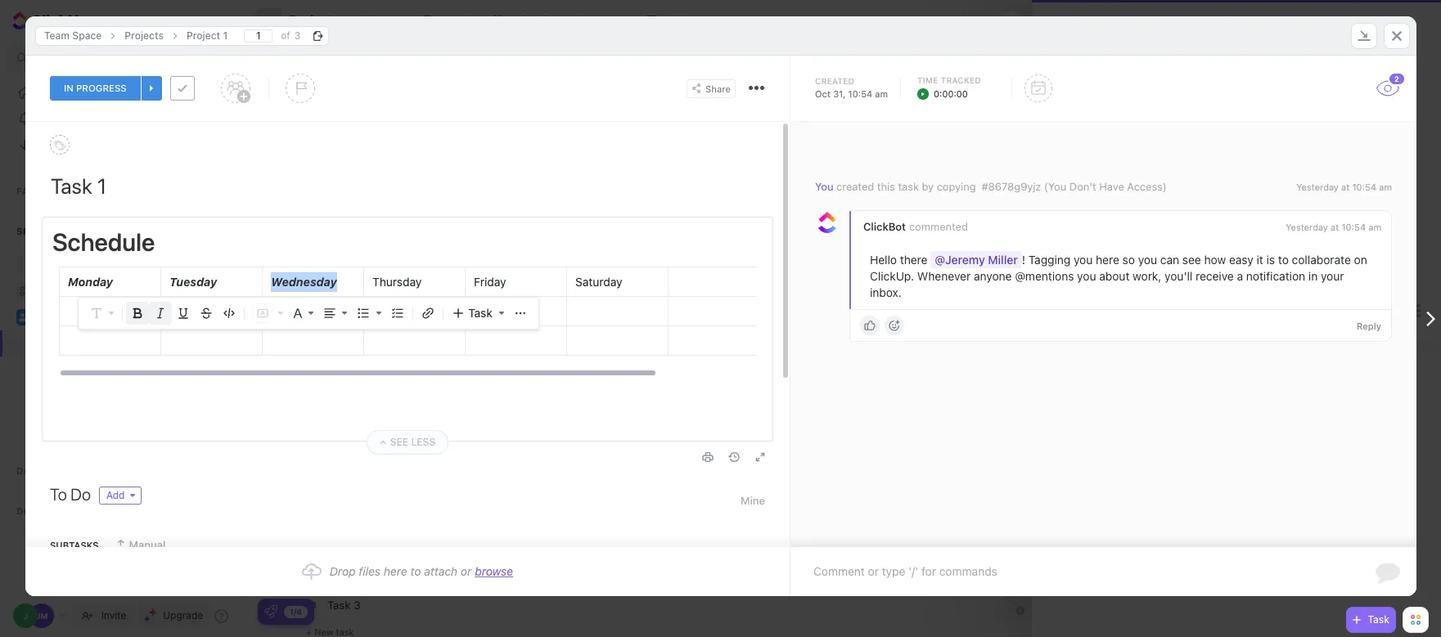 Task type: describe. For each thing, give the bounding box(es) containing it.
you right tagging
[[1074, 253, 1093, 267]]

! tagging you here so you can see how easy it is to collaborate on clickup. whenever anyone @mentions you about work, you'll receive a notification in your inbox.
[[870, 253, 1370, 300]]

about
[[1099, 269, 1130, 283]]

‎task 2 link
[[323, 267, 946, 295]]

10:54 for created
[[1352, 182, 1377, 192]]

projects button
[[282, 2, 340, 38]]

tuesday
[[169, 275, 217, 289]]

table link
[[663, 0, 699, 41]]

anyone
[[974, 269, 1012, 283]]

access)
[[1127, 180, 1167, 193]]

1 vertical spatial project 1 link
[[0, 357, 214, 383]]

(you
[[1044, 180, 1066, 193]]

task history region
[[790, 122, 1417, 548]]

1 vertical spatial new
[[314, 333, 333, 344]]

don't
[[1069, 180, 1096, 193]]

task locations element
[[25, 16, 1417, 56]]

progress
[[76, 82, 126, 94]]

task details element
[[25, 56, 1417, 122]]

on
[[1354, 253, 1367, 267]]

everything link
[[0, 278, 247, 305]]

user friends image
[[18, 313, 31, 323]]

can
[[1160, 253, 1179, 267]]

onboarding checklist button image
[[264, 606, 278, 619]]

10:54 inside created oct 31, 10:54 am
[[848, 88, 872, 99]]

you left "about"
[[1077, 269, 1096, 283]]

saturday
[[575, 275, 622, 289]]

docs
[[16, 506, 44, 517]]

hide
[[1340, 90, 1361, 101]]

2 + new task from the top
[[306, 627, 354, 637]]

10:54 for commented
[[1342, 222, 1366, 233]]

hide closed button
[[1324, 88, 1404, 104]]

2 vertical spatial new
[[314, 627, 333, 637]]

miller
[[988, 253, 1018, 267]]

in progress button
[[50, 76, 140, 101]]

mine
[[740, 494, 765, 508]]

tracked
[[941, 75, 981, 85]]

1 horizontal spatial dropdown menu image
[[514, 307, 527, 320]]

1 horizontal spatial share button
[[1373, 7, 1427, 34]]

schedule
[[52, 228, 154, 256]]

drop files here to attach or browse
[[329, 565, 513, 579]]

@jeremy miller button
[[931, 251, 1022, 269]]

task inside schedule dialog
[[468, 306, 492, 320]]

1/4
[[290, 607, 302, 617]]

2 task 3 from the top
[[327, 599, 361, 612]]

am for commented
[[1369, 222, 1381, 233]]

clickbot commented
[[863, 220, 968, 233]]

you up work,
[[1138, 253, 1157, 267]]

inbox.
[[870, 286, 902, 300]]

less
[[411, 436, 435, 449]]

1 + new task from the top
[[306, 333, 354, 344]]

automations button
[[1264, 8, 1340, 33]]

0 horizontal spatial dropdown menu image
[[374, 305, 384, 323]]

to
[[50, 485, 66, 504]]

home link
[[0, 79, 247, 106]]

project 1 inside task locations element
[[186, 29, 227, 41]]

projects link for project 2 'link'
[[1120, 20, 1155, 31]]

tagging
[[1029, 253, 1071, 267]]

browse
[[475, 565, 513, 579]]

at for you created this task by copying #8678g9yjz (you don't have access)
[[1341, 182, 1350, 192]]

yesterday at 10:54 am for you created this task by copying #8678g9yjz (you don't have access)
[[1296, 182, 1392, 192]]

gantt link
[[595, 0, 632, 41]]

share button inside task details element
[[686, 79, 736, 98]]

time
[[917, 75, 938, 85]]

new space
[[103, 259, 156, 270]]

Search tasks... text field
[[274, 44, 410, 67]]

dashboards
[[16, 466, 84, 476]]

created
[[836, 180, 874, 193]]

at for clickbot commented
[[1331, 222, 1339, 233]]

reply
[[1357, 321, 1381, 331]]

team inside sidebar 'navigation'
[[41, 310, 68, 324]]

home
[[41, 86, 70, 99]]

to inside ! tagging you here so you can see how easy it is to collaborate on clickup. whenever anyone @mentions you about work, you'll receive a notification in your inbox.
[[1278, 253, 1289, 267]]

share for share button to the right
[[1394, 14, 1420, 27]]

1 horizontal spatial project 2
[[1166, 20, 1204, 31]]

2 task 3 link from the top
[[323, 591, 946, 619]]

task 2 link
[[323, 560, 946, 588]]

or
[[460, 565, 471, 579]]

2 button
[[1376, 72, 1406, 97]]

search for search
[[32, 52, 64, 64]]

friday
[[474, 275, 506, 289]]

project 2 link
[[1166, 20, 1204, 31]]

hide closed
[[1340, 90, 1400, 101]]

notification
[[1246, 269, 1305, 283]]

in inside ! tagging you here so you can see how easy it is to collaborate on clickup. whenever anyone @mentions you about work, you'll receive a notification in your inbox.
[[1309, 269, 1318, 283]]

mine link
[[740, 487, 765, 515]]

@jeremy
[[935, 253, 985, 267]]

2 inside dropdown button
[[1395, 74, 1399, 84]]

board
[[439, 13, 471, 27]]

favorites button
[[0, 171, 247, 210]]

1 task 3 link from the top
[[323, 298, 946, 326]]

subtasks
[[50, 540, 98, 551]]

set priority element
[[285, 74, 315, 103]]

#8678g9yjz
[[982, 180, 1041, 193]]

board link
[[439, 0, 478, 41]]

closed
[[1364, 90, 1400, 101]]

team space inside task locations element
[[44, 29, 101, 41]]

projects left project 2 'link'
[[1120, 20, 1155, 31]]

0 horizontal spatial to
[[410, 565, 421, 579]]

clickbot
[[863, 220, 906, 233]]

space inside task locations element
[[72, 29, 101, 41]]

@mentions
[[1015, 269, 1074, 283]]

onboarding checklist button element
[[264, 606, 278, 619]]

of 3
[[281, 29, 300, 41]]

projects link for top the project 1 link
[[116, 26, 171, 45]]

schedule dialog
[[25, 16, 1417, 619]]

have
[[1099, 180, 1124, 193]]

you created this task by copying #8678g9yjz (you don't have access)
[[815, 180, 1167, 193]]

hello
[[870, 253, 897, 267]]

1 task 3 from the top
[[327, 305, 361, 318]]

by
[[922, 180, 934, 193]]

team space inside sidebar 'navigation'
[[41, 310, 103, 324]]

yesterday at 10:54 am for clickbot commented
[[1286, 222, 1381, 233]]

your
[[1321, 269, 1344, 283]]

projects inside sidebar 'navigation'
[[59, 337, 99, 350]]

receive
[[1196, 269, 1234, 283]]

task body element
[[25, 122, 871, 619]]

project 1 inside sidebar 'navigation'
[[60, 363, 100, 376]]

list
[[382, 13, 401, 27]]

new inside sidebar 'navigation'
[[103, 259, 124, 270]]

more
[[71, 138, 96, 151]]

you
[[815, 180, 833, 193]]

see less
[[390, 436, 435, 449]]



Task type: vqa. For each thing, say whether or not it's contained in the screenshot.
CUSTOMIZE BUTTON
no



Task type: locate. For each thing, give the bounding box(es) containing it.
0 vertical spatial here
[[1096, 253, 1119, 267]]

1 horizontal spatial to
[[1278, 253, 1289, 267]]

this
[[877, 180, 895, 193]]

0 vertical spatial yesterday
[[1296, 182, 1339, 192]]

1 vertical spatial yesterday
[[1286, 222, 1328, 233]]

add button
[[99, 487, 141, 505]]

project inside sidebar 'navigation'
[[60, 363, 93, 376]]

0:00:00 button
[[917, 87, 991, 101]]

files
[[358, 565, 380, 579]]

yesterday for you created this task by copying #8678g9yjz (you don't have access)
[[1296, 182, 1339, 192]]

projects link left project 2 'link'
[[1120, 20, 1155, 31]]

1 horizontal spatial search
[[274, 49, 306, 61]]

project 1 link up "⌘k"
[[178, 26, 236, 45]]

0 horizontal spatial share button
[[686, 79, 736, 98]]

to left attach
[[410, 565, 421, 579]]

1 vertical spatial task
[[336, 333, 354, 344]]

time tracked
[[917, 75, 981, 85]]

yesterday for clickbot commented
[[1286, 222, 1328, 233]]

0 horizontal spatial here
[[383, 565, 407, 579]]

tasks...
[[309, 49, 342, 61]]

task 3 link down ‎task 2 link
[[323, 298, 946, 326]]

!
[[1022, 253, 1025, 267]]

2 vertical spatial am
[[1369, 222, 1381, 233]]

share
[[1394, 14, 1420, 27], [705, 83, 731, 94]]

search
[[274, 49, 306, 61], [32, 52, 64, 64]]

0 vertical spatial 1
[[223, 29, 227, 41]]

task 3 down task 2
[[327, 599, 361, 612]]

projects link inside task locations element
[[116, 26, 171, 45]]

task down ‎task 2
[[336, 333, 354, 344]]

1 horizontal spatial share
[[1394, 14, 1420, 27]]

notifications
[[41, 112, 104, 125]]

commented
[[909, 220, 968, 233]]

0 vertical spatial project 2
[[1166, 20, 1204, 31]]

here right files
[[383, 565, 407, 579]]

table
[[663, 13, 692, 27]]

share inside task details element
[[705, 83, 731, 94]]

1 horizontal spatial in
[[1309, 269, 1318, 283]]

team
[[1057, 20, 1080, 31], [44, 29, 69, 41], [41, 310, 68, 324]]

1 vertical spatial to
[[410, 565, 421, 579]]

here
[[1096, 253, 1119, 267], [383, 565, 407, 579]]

Edit task name text field
[[50, 172, 765, 200]]

space
[[1082, 20, 1109, 31], [72, 29, 101, 41], [127, 259, 156, 270], [71, 310, 103, 324]]

share for share button inside the task details element
[[705, 83, 731, 94]]

hello there @jeremy miller
[[870, 253, 1018, 267]]

monday
[[68, 275, 113, 289]]

task 3
[[327, 305, 361, 318], [327, 599, 361, 612]]

1 vertical spatial share button
[[686, 79, 736, 98]]

Set task position in this List number field
[[244, 29, 272, 42]]

projects up of 3
[[289, 13, 340, 28]]

task down task 2
[[336, 627, 354, 637]]

0 vertical spatial +
[[306, 333, 312, 344]]

project 1 link down everything link
[[0, 357, 214, 383]]

show more
[[41, 138, 96, 151]]

am for created
[[1379, 182, 1392, 192]]

1 vertical spatial project 1
[[60, 363, 100, 376]]

0 horizontal spatial share
[[705, 83, 731, 94]]

how
[[1204, 253, 1226, 267]]

1 inside sidebar 'navigation'
[[95, 363, 100, 376]]

task 3 link down task 2 link on the bottom of the page
[[323, 591, 946, 619]]

0 horizontal spatial project 1
[[60, 363, 100, 376]]

a
[[1237, 269, 1243, 283]]

0 vertical spatial task 3 link
[[323, 298, 946, 326]]

0 horizontal spatial at
[[1331, 222, 1339, 233]]

new down task 2
[[314, 627, 333, 637]]

new down ‎task at the top of page
[[314, 333, 333, 344]]

search tasks...
[[274, 49, 342, 61]]

1 vertical spatial task 3
[[327, 599, 361, 612]]

0 vertical spatial am
[[875, 88, 888, 99]]

0 vertical spatial project 1 link
[[178, 26, 236, 45]]

invite
[[101, 610, 126, 622]]

new down schedule
[[103, 259, 124, 270]]

task 3 down ‎task 2
[[327, 305, 361, 318]]

list link
[[382, 0, 408, 41]]

1 vertical spatial share
[[705, 83, 731, 94]]

0 vertical spatial task 3
[[327, 305, 361, 318]]

search up 'home'
[[32, 52, 64, 64]]

add
[[106, 490, 124, 502]]

0:00:00
[[934, 88, 968, 99]]

1
[[223, 29, 227, 41], [95, 363, 100, 376]]

attachments
[[1057, 301, 1147, 320]]

task 2
[[327, 568, 360, 581]]

projects inside button
[[289, 13, 340, 28]]

3 inside sidebar 'navigation'
[[225, 364, 230, 375]]

2 vertical spatial task
[[336, 627, 354, 637]]

‎task
[[327, 274, 351, 287]]

task inside task history region
[[898, 180, 919, 193]]

team space link
[[1057, 20, 1109, 31], [36, 26, 109, 45], [41, 305, 232, 331]]

projects
[[289, 13, 340, 28], [1120, 20, 1155, 31], [124, 29, 163, 41], [59, 337, 99, 350]]

1 vertical spatial 1
[[95, 363, 100, 376]]

0 vertical spatial share
[[1394, 14, 1420, 27]]

is
[[1267, 253, 1275, 267]]

0 horizontal spatial search
[[32, 52, 64, 64]]

+ new task down ‎task at the top of page
[[306, 333, 354, 344]]

do
[[70, 485, 90, 504]]

1 inside task locations element
[[223, 29, 227, 41]]

projects up home link
[[124, 29, 163, 41]]

0 vertical spatial new
[[103, 259, 124, 270]]

1 vertical spatial + new task
[[306, 627, 354, 637]]

in down collaborate
[[1309, 269, 1318, 283]]

task left by
[[898, 180, 919, 193]]

project 1 up "⌘k"
[[186, 29, 227, 41]]

1 vertical spatial yesterday at 10:54 am
[[1286, 222, 1381, 233]]

1 vertical spatial here
[[383, 565, 407, 579]]

whenever
[[917, 269, 971, 283]]

team space link for top the project 1 link
[[36, 26, 109, 45]]

yesterday at 10:54 am up collaborate
[[1286, 222, 1381, 233]]

‎task 2
[[327, 274, 360, 287]]

projects inside task locations element
[[124, 29, 163, 41]]

task settings image
[[754, 86, 758, 90]]

wednesday
[[271, 275, 337, 289]]

projects link down everything link
[[2, 331, 197, 357]]

new
[[103, 259, 124, 270], [314, 333, 333, 344], [314, 627, 333, 637]]

task 3 link
[[323, 298, 946, 326], [323, 591, 946, 619]]

search inside sidebar 'navigation'
[[32, 52, 64, 64]]

share button
[[1373, 7, 1427, 34], [686, 79, 736, 98]]

projects link up home link
[[116, 26, 171, 45]]

share button right minimize task image
[[1373, 7, 1427, 34]]

favorites
[[16, 186, 70, 196]]

project 2
[[1166, 20, 1204, 31], [1057, 66, 1132, 89]]

task
[[898, 180, 919, 193], [336, 333, 354, 344], [336, 627, 354, 637]]

1 vertical spatial task 3 link
[[323, 591, 946, 619]]

everything
[[41, 284, 94, 298]]

am inside created oct 31, 10:54 am
[[875, 88, 888, 99]]

easy
[[1229, 253, 1254, 267]]

in inside dropdown button
[[63, 82, 73, 94]]

1 horizontal spatial at
[[1341, 182, 1350, 192]]

browse link
[[475, 565, 513, 579]]

0 vertical spatial task
[[898, 180, 919, 193]]

3 inside task locations element
[[294, 29, 300, 41]]

share up the 2 dropdown button at the right
[[1394, 14, 1420, 27]]

calendar
[[509, 13, 558, 27]]

search down of 3
[[274, 49, 306, 61]]

automations
[[1272, 14, 1332, 26]]

set priority image
[[285, 74, 315, 103]]

1 vertical spatial in
[[1309, 269, 1318, 283]]

here up "about"
[[1096, 253, 1119, 267]]

0 vertical spatial to
[[1278, 253, 1289, 267]]

sidebar navigation
[[0, 0, 247, 638]]

collaborate
[[1292, 253, 1351, 267]]

copying
[[937, 180, 976, 193]]

yesterday at 10:54 am up on
[[1296, 182, 1392, 192]]

1 vertical spatial +
[[306, 627, 312, 637]]

1 horizontal spatial 1
[[223, 29, 227, 41]]

search for search tasks...
[[274, 49, 306, 61]]

projects link
[[1120, 20, 1155, 31], [116, 26, 171, 45], [2, 331, 197, 357]]

minimize task image
[[1358, 30, 1371, 41]]

1 vertical spatial at
[[1331, 222, 1339, 233]]

0 vertical spatial at
[[1341, 182, 1350, 192]]

projects down everything
[[59, 337, 99, 350]]

1 vertical spatial project 2
[[1057, 66, 1132, 89]]

am
[[875, 88, 888, 99], [1379, 182, 1392, 192], [1369, 222, 1381, 233]]

to do
[[50, 485, 90, 504]]

0 vertical spatial share button
[[1373, 7, 1427, 34]]

project 1 link
[[178, 26, 236, 45], [0, 357, 214, 383]]

gantt
[[595, 13, 625, 27]]

clickup.
[[870, 269, 914, 283]]

thursday
[[372, 275, 421, 289]]

attach
[[424, 565, 457, 579]]

in up notifications
[[63, 82, 73, 94]]

project 1
[[186, 29, 227, 41], [60, 363, 100, 376]]

2 vertical spatial 10:54
[[1342, 222, 1366, 233]]

created oct 31, 10:54 am
[[815, 76, 888, 99]]

0 horizontal spatial in
[[63, 82, 73, 94]]

created
[[815, 76, 854, 86]]

+ new task
[[306, 333, 354, 344], [306, 627, 354, 637]]

1 horizontal spatial here
[[1096, 253, 1119, 267]]

0 vertical spatial yesterday at 10:54 am
[[1296, 182, 1392, 192]]

1 + from the top
[[306, 333, 312, 344]]

dropdown menu image
[[374, 305, 384, 323], [514, 307, 527, 320]]

share left task settings image
[[705, 83, 731, 94]]

share button left task settings image
[[686, 79, 736, 98]]

you'll
[[1165, 269, 1193, 283]]

team inside task locations element
[[44, 29, 69, 41]]

1 vertical spatial 10:54
[[1352, 182, 1377, 192]]

0 vertical spatial + new task
[[306, 333, 354, 344]]

see
[[390, 436, 408, 449]]

in
[[63, 82, 73, 94], [1309, 269, 1318, 283]]

work,
[[1133, 269, 1162, 283]]

1 horizontal spatial project 1
[[186, 29, 227, 41]]

0 vertical spatial in
[[63, 82, 73, 94]]

upgrade
[[163, 610, 203, 622]]

2 + from the top
[[306, 627, 312, 637]]

upgrade link
[[138, 605, 210, 628]]

0 horizontal spatial project 2
[[1057, 66, 1132, 89]]

here inside ! tagging you here so you can see how easy it is to collaborate on clickup. whenever anyone @mentions you about work, you'll receive a notification in your inbox.
[[1096, 253, 1119, 267]]

project 1 down everything
[[60, 363, 100, 376]]

project inside task locations element
[[186, 29, 220, 41]]

0 vertical spatial project 1
[[186, 29, 227, 41]]

team space link for project 2 'link'
[[1057, 20, 1109, 31]]

so
[[1122, 253, 1135, 267]]

0 vertical spatial 10:54
[[848, 88, 872, 99]]

to right is
[[1278, 253, 1289, 267]]

+ new task down task 2
[[306, 627, 354, 637]]

it
[[1257, 253, 1263, 267]]

1 vertical spatial am
[[1379, 182, 1392, 192]]

0 horizontal spatial 1
[[95, 363, 100, 376]]

see
[[1182, 253, 1201, 267]]



